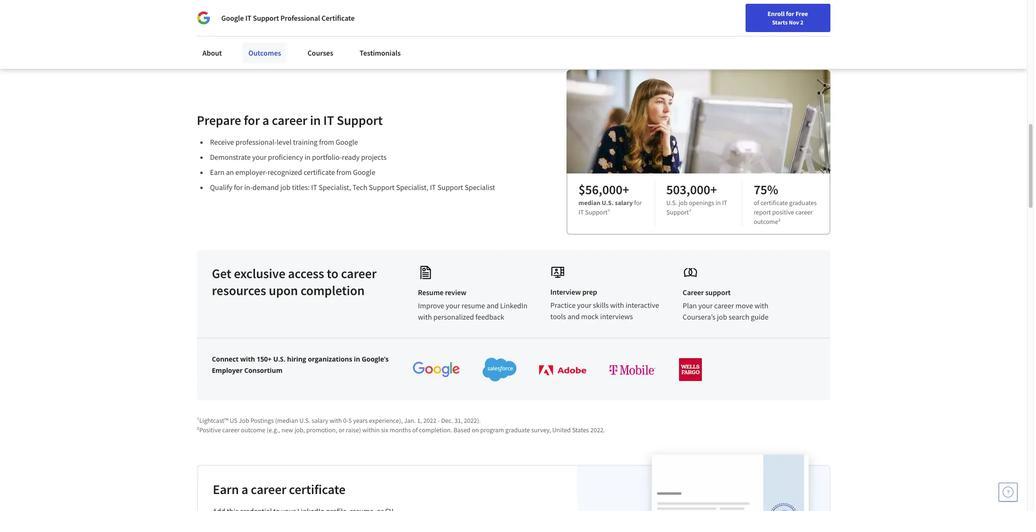 Task type: vqa. For each thing, say whether or not it's contained in the screenshot.


Task type: describe. For each thing, give the bounding box(es) containing it.
organizations
[[308, 355, 352, 364]]

prep
[[583, 287, 597, 297]]

u.s. inside the 503,000 + u.s. job openings in  it support
[[667, 199, 678, 207]]

for inside for it support
[[634, 199, 642, 207]]

-
[[438, 416, 440, 425]]

support
[[706, 288, 731, 297]]

survey,
[[532, 426, 551, 434]]

support inside the 503,000 + u.s. job openings in  it support
[[667, 208, 689, 217]]

improve
[[418, 301, 444, 310]]

0 vertical spatial certificate
[[304, 167, 335, 177]]

outcomes
[[248, 48, 281, 58]]

postings
[[251, 416, 274, 425]]

¹ for 503,000
[[689, 208, 692, 217]]

for for career
[[244, 112, 260, 129]]

titles:
[[292, 183, 310, 192]]

promotion,
[[306, 426, 338, 434]]

2022).
[[464, 416, 481, 425]]

in-
[[244, 183, 253, 192]]

0 horizontal spatial a
[[242, 481, 248, 498]]

career inside ¹lightcast™ us job postings (median u.s. salary with 0-5 years experience), jan. 1, 2022 - dec. 31, 2022). ²positive career outcome (e.g., new job, promotion, or raise) within six months of completion. based on program graduate survey, united states 2022.
[[222, 426, 240, 434]]

employer
[[212, 366, 243, 375]]

75%
[[754, 181, 779, 198]]

google's
[[362, 355, 389, 364]]

qualify for in-demand job titles: it specialist, tech support specialist, it support specialist
[[210, 183, 495, 192]]

(e.g.,
[[267, 426, 280, 434]]

prepare for a career in  it support
[[197, 112, 383, 129]]

personalized
[[434, 312, 474, 322]]

interview
[[551, 287, 581, 297]]

program
[[480, 426, 504, 434]]

based
[[454, 426, 471, 434]]

0 horizontal spatial from
[[319, 137, 334, 147]]

on
[[472, 426, 479, 434]]

it right titles: at top left
[[311, 183, 317, 192]]

$56,000 + median u.s. salary
[[579, 181, 633, 207]]

with inside interview prep practice your skills with interactive tools and mock interviews
[[611, 300, 624, 310]]

resume
[[418, 288, 444, 297]]

it inside the 503,000 + u.s. job openings in  it support
[[722, 199, 728, 207]]

learn more about coursera for business
[[212, 14, 343, 23]]

states
[[572, 426, 589, 434]]

months
[[390, 426, 411, 434]]

report
[[754, 208, 771, 217]]

exclusive
[[234, 265, 286, 282]]

completion
[[301, 282, 365, 299]]

raise)
[[346, 426, 361, 434]]

qualify
[[210, 183, 233, 192]]

six
[[381, 426, 389, 434]]

job inside career support plan your career move with coursera's job search guide
[[717, 312, 727, 322]]

proficiency
[[268, 152, 303, 162]]

plan
[[683, 301, 697, 310]]

(median
[[275, 416, 298, 425]]

united
[[553, 426, 571, 434]]

$56,000
[[579, 181, 623, 198]]

resume review improve your resume and linkedin with personalized feedback
[[418, 288, 528, 322]]

starts
[[772, 18, 788, 26]]

for for demand
[[234, 183, 243, 192]]

new
[[793, 11, 805, 19]]

¹ for $56,000
[[608, 208, 610, 217]]

1 specialist, from the left
[[319, 183, 351, 192]]

career inside career support plan your career move with coursera's job search guide
[[683, 288, 704, 297]]

google partner logo image
[[413, 362, 460, 378]]

503,000 + u.s. job openings in  it support
[[667, 181, 728, 217]]

in inside connect with 150+ u.s. hiring organizations in google's employer consortium
[[354, 355, 360, 364]]

years
[[353, 416, 368, 425]]

upon
[[269, 282, 298, 299]]

portfolio-
[[312, 152, 342, 162]]

positive
[[773, 208, 794, 217]]

skills
[[593, 300, 609, 310]]

testimonials link
[[354, 42, 407, 63]]

your for career support plan your career move with coursera's job search guide
[[699, 301, 713, 310]]

u.s. inside ¹lightcast™ us job postings (median u.s. salary with 0-5 years experience), jan. 1, 2022 - dec. 31, 2022). ²positive career outcome (e.g., new job, promotion, or raise) within six months of completion. based on program graduate survey, united states 2022.
[[300, 416, 311, 425]]

find your new career link
[[761, 9, 830, 21]]

training
[[293, 137, 318, 147]]

access
[[288, 265, 324, 282]]

503,000
[[667, 181, 711, 198]]

jan.
[[404, 416, 416, 425]]

in down training on the top of page
[[305, 152, 311, 162]]

feedback
[[476, 312, 505, 322]]

business
[[314, 14, 343, 23]]

connect
[[212, 355, 239, 364]]

and inside resume review improve your resume and linkedin with personalized feedback
[[487, 301, 499, 310]]

in inside the 503,000 + u.s. job openings in  it support
[[716, 199, 721, 207]]

outcome inside 75% of certificate graduates report positive career outcome
[[754, 217, 779, 226]]

2 vertical spatial certificate
[[289, 481, 346, 498]]

2022
[[424, 416, 437, 425]]

with inside connect with 150+ u.s. hiring organizations in google's employer consortium
[[240, 355, 255, 364]]

1 horizontal spatial career
[[807, 11, 825, 19]]

it up portfolio-
[[323, 112, 334, 129]]

and inside interview prep practice your skills with interactive tools and mock interviews
[[568, 312, 580, 321]]

adobe partner logo image
[[540, 366, 587, 375]]

earn an employer-recognized certificate from google
[[210, 167, 376, 177]]

your for interview prep practice your skills with interactive tools and mock interviews
[[577, 300, 592, 310]]

an
[[226, 167, 234, 177]]

job,
[[295, 426, 305, 434]]

graduates
[[790, 199, 817, 207]]

practice
[[551, 300, 576, 310]]

150+
[[257, 355, 272, 364]]

²positive
[[197, 426, 221, 434]]

employer-
[[236, 167, 268, 177]]

2
[[801, 18, 804, 26]]

dec.
[[441, 416, 453, 425]]

move
[[736, 301, 753, 310]]

nov
[[789, 18, 800, 26]]

median
[[579, 199, 601, 207]]

¹lightcast™ us job postings (median u.s. salary with 0-5 years experience), jan. 1, 2022 - dec. 31, 2022). ²positive career outcome (e.g., new job, promotion, or raise) within six months of completion. based on program graduate survey, united states 2022.
[[197, 416, 605, 434]]

about
[[251, 14, 271, 23]]

demonstrate your proficiency in portfolio-ready projects
[[210, 152, 387, 162]]



Task type: locate. For each thing, give the bounding box(es) containing it.
2022.
[[591, 426, 605, 434]]

certificate
[[322, 13, 355, 23]]

google up ready
[[336, 137, 358, 147]]

for left the business
[[303, 14, 313, 23]]

2 vertical spatial job
[[717, 312, 727, 322]]

career right 2
[[807, 11, 825, 19]]

1 horizontal spatial +
[[711, 181, 717, 198]]

for it support
[[579, 199, 642, 217]]

0 horizontal spatial of
[[412, 426, 418, 434]]

specialist,
[[319, 183, 351, 192], [396, 183, 429, 192]]

1 vertical spatial salary
[[312, 416, 328, 425]]

2 vertical spatial google
[[353, 167, 376, 177]]

0 horizontal spatial and
[[487, 301, 499, 310]]

connect with 150+ u.s. hiring organizations in google's employer consortium
[[212, 355, 389, 375]]

salary inside ¹lightcast™ us job postings (median u.s. salary with 0-5 years experience), jan. 1, 2022 - dec. 31, 2022). ²positive career outcome (e.g., new job, promotion, or raise) within six months of completion. based on program graduate survey, united states 2022.
[[312, 416, 328, 425]]

with inside career support plan your career move with coursera's job search guide
[[755, 301, 769, 310]]

0 horizontal spatial specialist,
[[319, 183, 351, 192]]

0 horizontal spatial outcome
[[241, 426, 266, 434]]

of inside ¹lightcast™ us job postings (median u.s. salary with 0-5 years experience), jan. 1, 2022 - dec. 31, 2022). ²positive career outcome (e.g., new job, promotion, or raise) within six months of completion. based on program graduate survey, united states 2022.
[[412, 426, 418, 434]]

1 vertical spatial earn
[[213, 481, 239, 498]]

outcome down the "postings"
[[241, 426, 266, 434]]

outcome down report
[[754, 217, 779, 226]]

u.s. down 503,000
[[667, 199, 678, 207]]

2 specialist, from the left
[[396, 183, 429, 192]]

interactive
[[626, 300, 659, 310]]

get exclusive access to career resources upon completion
[[212, 265, 377, 299]]

salary down $56,000
[[615, 199, 633, 207]]

and right tools
[[568, 312, 580, 321]]

find
[[766, 11, 778, 19]]

u.s. down $56,000
[[602, 199, 614, 207]]

5
[[349, 416, 352, 425]]

1 horizontal spatial specialist,
[[396, 183, 429, 192]]

with inside resume review improve your resume and linkedin with personalized feedback
[[418, 312, 432, 322]]

¹
[[608, 208, 610, 217], [689, 208, 692, 217]]

u.s. right 150+
[[273, 355, 286, 364]]

1 vertical spatial and
[[568, 312, 580, 321]]

receive
[[210, 137, 234, 147]]

0 vertical spatial job
[[280, 183, 291, 192]]

testimonials
[[360, 48, 401, 58]]

resume
[[462, 301, 485, 310]]

experience),
[[369, 416, 403, 425]]

support inside for it support
[[585, 208, 608, 217]]

0 horizontal spatial salary
[[312, 416, 328, 425]]

linkedin
[[500, 301, 528, 310]]

career up plan
[[683, 288, 704, 297]]

us
[[230, 416, 238, 425]]

free
[[796, 9, 808, 18]]

graduate
[[506, 426, 530, 434]]

2 + from the left
[[711, 181, 717, 198]]

1 horizontal spatial of
[[754, 199, 760, 207]]

your inside career support plan your career move with coursera's job search guide
[[699, 301, 713, 310]]

job left search
[[717, 312, 727, 322]]

1 vertical spatial job
[[679, 199, 688, 207]]

with
[[611, 300, 624, 310], [755, 301, 769, 310], [418, 312, 432, 322], [240, 355, 255, 364], [330, 416, 342, 425]]

1 horizontal spatial job
[[679, 199, 688, 207]]

1 ¹ from the left
[[608, 208, 610, 217]]

for right the $56,000 + median u.s. salary
[[634, 199, 642, 207]]

31,
[[455, 416, 463, 425]]

for for starts
[[786, 9, 795, 18]]

career inside career support plan your career move with coursera's job search guide
[[715, 301, 734, 310]]

outcome inside ¹lightcast™ us job postings (median u.s. salary with 0-5 years experience), jan. 1, 2022 - dec. 31, 2022). ²positive career outcome (e.g., new job, promotion, or raise) within six months of completion. based on program graduate survey, united states 2022.
[[241, 426, 266, 434]]

u.s. inside the $56,000 + median u.s. salary
[[602, 199, 614, 207]]

1 vertical spatial from
[[337, 167, 352, 177]]

in up training on the top of page
[[310, 112, 321, 129]]

in right openings
[[716, 199, 721, 207]]

1 + from the left
[[623, 181, 629, 198]]

0 horizontal spatial career
[[683, 288, 704, 297]]

your inside resume review improve your resume and linkedin with personalized feedback
[[446, 301, 460, 310]]

tools
[[551, 312, 566, 321]]

certificate inside 75% of certificate graduates report positive career outcome
[[761, 199, 788, 207]]

0 horizontal spatial job
[[280, 183, 291, 192]]

outcomes link
[[243, 42, 287, 63]]

+
[[623, 181, 629, 198], [711, 181, 717, 198]]

for left in-
[[234, 183, 243, 192]]

professional
[[281, 13, 320, 23]]

demonstrate
[[210, 152, 251, 162]]

level
[[277, 137, 292, 147]]

within
[[362, 426, 380, 434]]

1 horizontal spatial salary
[[615, 199, 633, 207]]

career
[[272, 112, 308, 129], [796, 208, 813, 217], [341, 265, 377, 282], [715, 301, 734, 310], [222, 426, 240, 434], [251, 481, 287, 498]]

enroll
[[768, 9, 785, 18]]

0 vertical spatial earn
[[210, 167, 225, 177]]

for up the nov on the right top
[[786, 9, 795, 18]]

1 horizontal spatial outcome
[[754, 217, 779, 226]]

demand
[[253, 183, 279, 192]]

career support plan your career move with coursera's job search guide
[[683, 288, 769, 322]]

recognized
[[268, 167, 302, 177]]

+ up openings
[[711, 181, 717, 198]]

find your new career
[[766, 11, 825, 19]]

from up portfolio-
[[319, 137, 334, 147]]

0-
[[343, 416, 349, 425]]

career
[[807, 11, 825, 19], [683, 288, 704, 297]]

0 vertical spatial outcome
[[754, 217, 779, 226]]

google left about
[[221, 13, 244, 23]]

earn for earn an employer-recognized certificate from google
[[210, 167, 225, 177]]

career inside get exclusive access to career resources upon completion
[[341, 265, 377, 282]]

1 vertical spatial outcome
[[241, 426, 266, 434]]

1 vertical spatial google
[[336, 137, 358, 147]]

with left 150+
[[240, 355, 255, 364]]

courses
[[308, 48, 333, 58]]

it down median
[[579, 208, 584, 217]]

0 horizontal spatial ¹
[[608, 208, 610, 217]]

0 horizontal spatial +
[[623, 181, 629, 198]]

it right learn
[[245, 13, 252, 23]]

0 vertical spatial google
[[221, 13, 244, 23]]

0 vertical spatial salary
[[615, 199, 633, 207]]

1 horizontal spatial ¹
[[689, 208, 692, 217]]

ready
[[342, 152, 360, 162]]

+ up for it support
[[623, 181, 629, 198]]

job down 503,000
[[679, 199, 688, 207]]

tech
[[353, 183, 368, 192]]

1 vertical spatial certificate
[[761, 199, 788, 207]]

0 vertical spatial from
[[319, 137, 334, 147]]

¹ down openings
[[689, 208, 692, 217]]

¹ down the $56,000 + median u.s. salary
[[608, 208, 610, 217]]

google up tech at the left of the page
[[353, 167, 376, 177]]

coursera career certificate image
[[652, 455, 809, 511]]

to
[[327, 265, 339, 282]]

job
[[239, 416, 249, 425]]

consortium
[[244, 366, 283, 375]]

it inside for it support
[[579, 208, 584, 217]]

openings
[[689, 199, 715, 207]]

receive professional-level training from google
[[210, 137, 358, 147]]

it left specialist
[[430, 183, 436, 192]]

interview prep practice your skills with interactive tools and mock interviews
[[551, 287, 659, 321]]

projects
[[361, 152, 387, 162]]

salary inside the $56,000 + median u.s. salary
[[615, 199, 633, 207]]

0 vertical spatial a
[[263, 112, 269, 129]]

career inside 75% of certificate graduates report positive career outcome
[[796, 208, 813, 217]]

of up report
[[754, 199, 760, 207]]

u.s. inside connect with 150+ u.s. hiring organizations in google's employer consortium
[[273, 355, 286, 364]]

of
[[754, 199, 760, 207], [412, 426, 418, 434]]

1 vertical spatial a
[[242, 481, 248, 498]]

help center image
[[1003, 487, 1014, 498]]

job inside the 503,000 + u.s. job openings in  it support
[[679, 199, 688, 207]]

resources
[[212, 282, 266, 299]]

for up professional- at the top
[[244, 112, 260, 129]]

professional-
[[236, 137, 277, 147]]

1 vertical spatial career
[[683, 288, 704, 297]]

2 ¹ from the left
[[689, 208, 692, 217]]

learn
[[212, 14, 231, 23]]

earn a career certificate
[[213, 481, 346, 498]]

of down "1,"
[[412, 426, 418, 434]]

guide
[[751, 312, 769, 322]]

with left 0-
[[330, 416, 342, 425]]

completion.
[[419, 426, 452, 434]]

u.s. up 'job,'
[[300, 416, 311, 425]]

prepare
[[197, 112, 241, 129]]

0 vertical spatial of
[[754, 199, 760, 207]]

and
[[487, 301, 499, 310], [568, 312, 580, 321]]

about link
[[197, 42, 228, 63]]

+ inside the 503,000 + u.s. job openings in  it support
[[711, 181, 717, 198]]

about
[[203, 48, 222, 58]]

get
[[212, 265, 231, 282]]

or
[[339, 426, 345, 434]]

google image
[[197, 11, 210, 25]]

job down recognized
[[280, 183, 291, 192]]

mock
[[581, 312, 599, 321]]

+ for $56,000
[[623, 181, 629, 198]]

1 vertical spatial of
[[412, 426, 418, 434]]

1 horizontal spatial a
[[263, 112, 269, 129]]

+ inside the $56,000 + median u.s. salary
[[623, 181, 629, 198]]

salesforce partner logo image
[[483, 358, 517, 382]]

salary up promotion,
[[312, 416, 328, 425]]

your inside interview prep practice your skills with interactive tools and mock interviews
[[577, 300, 592, 310]]

with inside ¹lightcast™ us job postings (median u.s. salary with 0-5 years experience), jan. 1, 2022 - dec. 31, 2022). ²positive career outcome (e.g., new job, promotion, or raise) within six months of completion. based on program graduate survey, united states 2022.
[[330, 416, 342, 425]]

coursera
[[272, 14, 302, 23]]

with down improve
[[418, 312, 432, 322]]

support
[[253, 13, 279, 23], [337, 112, 383, 129], [369, 183, 395, 192], [438, 183, 463, 192], [585, 208, 608, 217], [667, 208, 689, 217]]

learn more about coursera for business link
[[212, 14, 343, 23]]

and up feedback
[[487, 301, 499, 310]]

1 horizontal spatial from
[[337, 167, 352, 177]]

0 vertical spatial career
[[807, 11, 825, 19]]

of inside 75% of certificate graduates report positive career outcome
[[754, 199, 760, 207]]

with up the guide
[[755, 301, 769, 310]]

a
[[263, 112, 269, 129], [242, 481, 248, 498]]

for inside enroll for free starts nov 2
[[786, 9, 795, 18]]

in left google's
[[354, 355, 360, 364]]

from
[[319, 137, 334, 147], [337, 167, 352, 177]]

coursera enterprise logos image
[[620, 0, 809, 17]]

from down ready
[[337, 167, 352, 177]]

it right openings
[[722, 199, 728, 207]]

your for resume review improve your resume and linkedin with personalized feedback
[[446, 301, 460, 310]]

+ for 503,000
[[711, 181, 717, 198]]

0 vertical spatial and
[[487, 301, 499, 310]]

job
[[280, 183, 291, 192], [679, 199, 688, 207], [717, 312, 727, 322]]

2 horizontal spatial job
[[717, 312, 727, 322]]

with up interviews
[[611, 300, 624, 310]]

None search field
[[134, 6, 361, 25]]

salary
[[615, 199, 633, 207], [312, 416, 328, 425]]

1 horizontal spatial and
[[568, 312, 580, 321]]

more
[[233, 14, 250, 23]]

in
[[310, 112, 321, 129], [305, 152, 311, 162], [716, 199, 721, 207], [354, 355, 360, 364]]

interviews
[[600, 312, 633, 321]]

earn for earn a career certificate
[[213, 481, 239, 498]]

search
[[729, 312, 750, 322]]



